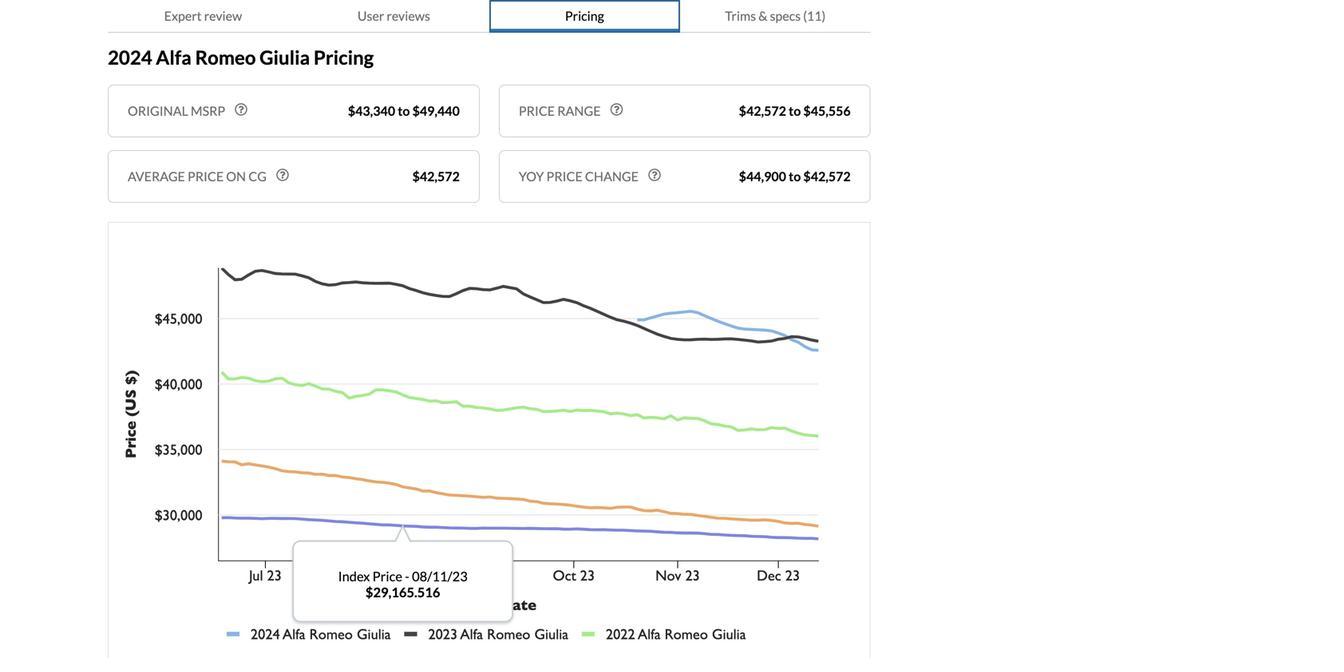 Task type: locate. For each thing, give the bounding box(es) containing it.
$42,572 left $45,556
[[739, 103, 787, 119]]

0 horizontal spatial question circle image
[[276, 169, 289, 181]]

pricing
[[565, 8, 604, 24], [314, 46, 374, 69]]

1 horizontal spatial price
[[547, 169, 583, 184]]

1 horizontal spatial question circle image
[[611, 103, 623, 116]]

question circle image
[[611, 103, 623, 116], [276, 169, 289, 181]]

user reviews tab
[[299, 0, 489, 33]]

alfa
[[156, 46, 192, 69]]

to right $44,900
[[789, 169, 801, 184]]

original
[[128, 103, 188, 119]]

tab panel
[[108, 0, 871, 14]]

question circle image right range at the top
[[611, 103, 623, 116]]

user
[[358, 8, 384, 24]]

price for average
[[188, 169, 224, 184]]

expert
[[164, 8, 202, 24]]

$45,556
[[804, 103, 851, 119]]

$42,572 right $44,900
[[804, 169, 851, 184]]

to left $45,556
[[789, 103, 801, 119]]

user reviews
[[358, 8, 430, 24]]

average price on cg
[[128, 169, 267, 184]]

2 horizontal spatial $42,572
[[804, 169, 851, 184]]

change
[[585, 169, 639, 184]]

question circle image right change
[[648, 169, 661, 181]]

on
[[226, 169, 246, 184]]

tab list
[[108, 0, 871, 33]]

question circle image for yoy price change
[[648, 169, 661, 181]]

trims & specs (11) tab
[[680, 0, 871, 33]]

to for $43,340
[[398, 103, 410, 119]]

question circle image
[[235, 103, 248, 116], [648, 169, 661, 181]]

price left on
[[188, 169, 224, 184]]

0 horizontal spatial pricing
[[314, 46, 374, 69]]

1 horizontal spatial $42,572
[[739, 103, 787, 119]]

yoy
[[519, 169, 544, 184]]

1 price from the left
[[188, 169, 224, 184]]

average
[[128, 169, 185, 184]]

0 horizontal spatial question circle image
[[235, 103, 248, 116]]

0 vertical spatial question circle image
[[235, 103, 248, 116]]

specs
[[770, 8, 801, 24]]

2 price from the left
[[547, 169, 583, 184]]

original msrp
[[128, 103, 225, 119]]

$42,572
[[739, 103, 787, 119], [413, 169, 460, 184], [804, 169, 851, 184]]

0 horizontal spatial $42,572
[[413, 169, 460, 184]]

to
[[398, 103, 410, 119], [789, 103, 801, 119], [789, 169, 801, 184]]

2024 alfa romeo giulia pricing
[[108, 46, 374, 69]]

0 horizontal spatial price
[[188, 169, 224, 184]]

1 vertical spatial question circle image
[[648, 169, 661, 181]]

question circle image right the cg
[[276, 169, 289, 181]]

to right $43,340
[[398, 103, 410, 119]]

price right yoy
[[547, 169, 583, 184]]

$44,900
[[739, 169, 787, 184]]

1 horizontal spatial pricing
[[565, 8, 604, 24]]

expert review tab
[[108, 0, 299, 33]]

question circle image right 'msrp'
[[235, 103, 248, 116]]

1 horizontal spatial question circle image
[[648, 169, 661, 181]]

1 vertical spatial question circle image
[[276, 169, 289, 181]]

question circle image for price range
[[611, 103, 623, 116]]

to for $44,900
[[789, 169, 801, 184]]

pricing inside 'tab'
[[565, 8, 604, 24]]

0 vertical spatial question circle image
[[611, 103, 623, 116]]

0 vertical spatial pricing
[[565, 8, 604, 24]]

price
[[188, 169, 224, 184], [547, 169, 583, 184]]

$42,572 down $49,440
[[413, 169, 460, 184]]

yoy price change
[[519, 169, 639, 184]]



Task type: vqa. For each thing, say whether or not it's contained in the screenshot.
Used corresponding to Used Cadillac
no



Task type: describe. For each thing, give the bounding box(es) containing it.
pricing tab
[[489, 0, 680, 33]]

&
[[759, 8, 768, 24]]

msrp
[[191, 103, 225, 119]]

expert review
[[164, 8, 242, 24]]

$42,572 to $45,556
[[739, 103, 851, 119]]

to for $42,572
[[789, 103, 801, 119]]

price for yoy
[[547, 169, 583, 184]]

2024
[[108, 46, 152, 69]]

$42,572 for $42,572 to $45,556
[[739, 103, 787, 119]]

review
[[204, 8, 242, 24]]

$43,340 to $49,440
[[348, 103, 460, 119]]

$44,900 to $42,572
[[739, 169, 851, 184]]

tab list containing expert review
[[108, 0, 871, 33]]

$42,572 for $42,572
[[413, 169, 460, 184]]

question circle image for average price on cg
[[276, 169, 289, 181]]

giulia
[[260, 46, 310, 69]]

trims & specs (11)
[[725, 8, 826, 24]]

price
[[519, 103, 555, 119]]

cg
[[249, 169, 267, 184]]

1 vertical spatial pricing
[[314, 46, 374, 69]]

trims
[[725, 8, 756, 24]]

$43,340
[[348, 103, 395, 119]]

range
[[558, 103, 601, 119]]

question circle image for original msrp
[[235, 103, 248, 116]]

reviews
[[387, 8, 430, 24]]

(11)
[[803, 8, 826, 24]]

romeo
[[195, 46, 256, 69]]

price range
[[519, 103, 601, 119]]

$49,440
[[413, 103, 460, 119]]



